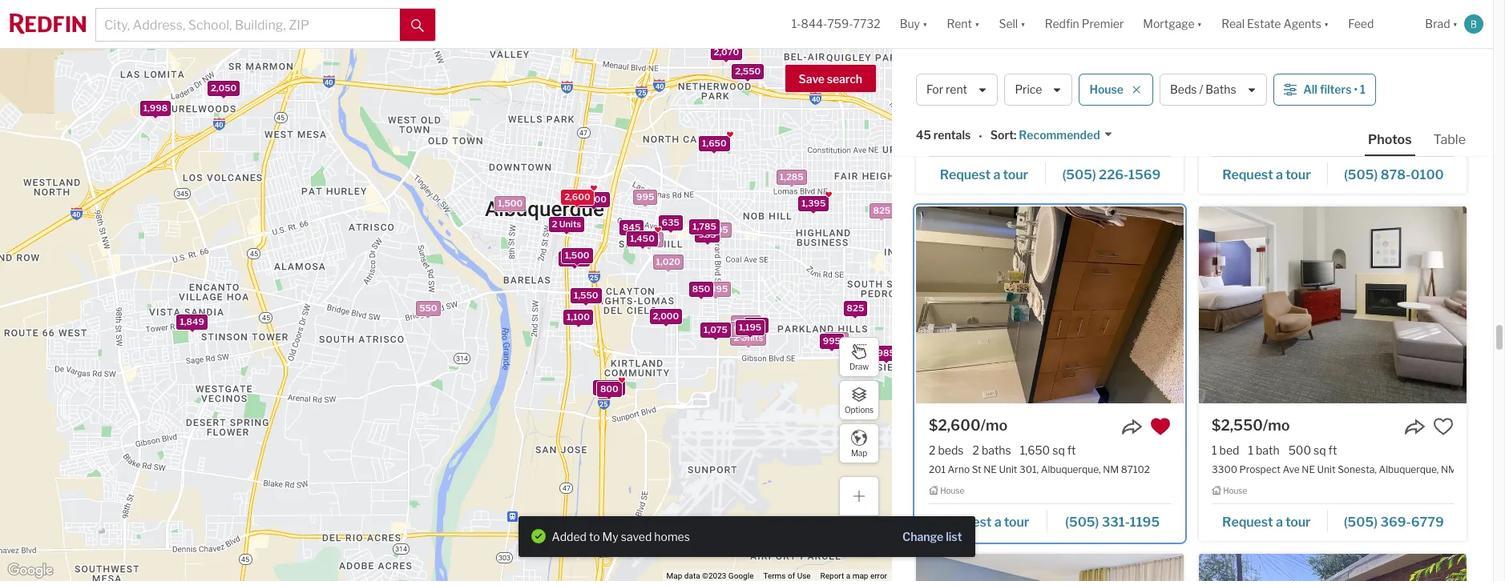 Task type: locate. For each thing, give the bounding box(es) containing it.
ft up 201 arno st ne unit 301, albuquerque, nm 87102
[[1068, 444, 1076, 457]]

photo of 1130 vassar dr ne unit unita, albuquerque, nm 87106 image
[[1199, 0, 1467, 55]]

2 favorite button checkbox from the left
[[1433, 416, 1454, 437]]

bath for $2,550
[[1256, 444, 1280, 457]]

©2023
[[702, 572, 727, 581]]

201
[[929, 464, 946, 476]]

section containing added to my saved homes
[[518, 517, 975, 558]]

0 vertical spatial map
[[851, 449, 867, 458]]

1 left the bed
[[1212, 444, 1217, 457]]

0 horizontal spatial 1,650
[[702, 138, 726, 149]]

City, Address, School, Building, ZIP search field
[[96, 9, 400, 41]]

1,550
[[574, 290, 598, 301]]

• left sort
[[979, 130, 983, 143]]

bed
[[1220, 444, 1240, 457]]

1 vertical spatial 1,650
[[1020, 444, 1050, 457]]

820 sq ft
[[1013, 95, 1061, 109]]

unit
[[999, 464, 1018, 476], [1318, 464, 1336, 476]]

1 vertical spatial ave
[[1283, 464, 1300, 476]]

/mo up 2 baths
[[981, 417, 1008, 434]]

• for all filters • 1
[[1354, 83, 1358, 96]]

favorite button checkbox
[[1150, 416, 1171, 437], [1433, 416, 1454, 437]]

/mo up 500
[[1263, 417, 1290, 434]]

report a map error link
[[821, 572, 887, 581]]

1 horizontal spatial 825
[[873, 205, 890, 216]]

map for map data ©2023 google
[[667, 572, 682, 581]]

(505) left 331-
[[1065, 516, 1099, 531]]

1,500 left 2,600
[[498, 198, 522, 209]]

3 ▾ from the left
[[1021, 17, 1026, 31]]

1 horizontal spatial ne
[[1302, 464, 1315, 476]]

sq for $2,550 /mo
[[1314, 444, 1326, 457]]

ne
[[984, 464, 997, 476], [1302, 464, 1315, 476]]

nm left 87102
[[1103, 464, 1119, 476]]

985
[[698, 229, 716, 240], [877, 347, 895, 358]]

tour down 301,
[[1004, 516, 1030, 531]]

970
[[748, 319, 765, 330]]

arno
[[948, 464, 970, 476]]

2 beds for $2,600 /mo
[[929, 444, 964, 457]]

0 horizontal spatial favorite button checkbox
[[1150, 416, 1171, 437]]

2
[[929, 95, 936, 109], [1212, 95, 1219, 109], [552, 218, 557, 229], [733, 332, 739, 343], [929, 444, 936, 457], [973, 444, 980, 457]]

bath up prospect
[[1256, 444, 1280, 457]]

1 ▾ from the left
[[923, 17, 928, 31]]

ne for $2,550 /mo
[[1302, 464, 1315, 476]]

beds up arno
[[938, 444, 964, 457]]

0 horizontal spatial •
[[979, 130, 983, 143]]

ft up 3300 prospect ave ne unit sonesta, albuquerque, nm 87107
[[1329, 444, 1337, 457]]

• inside 45 rentals •
[[979, 130, 983, 143]]

map for map
[[851, 449, 867, 458]]

(505) 369-6779
[[1344, 516, 1444, 531]]

photo of 3025 menaul blvd ne unit sonesta, albuquerque, nm 87107 image
[[916, 555, 1184, 582]]

ft for $1,450 /mo
[[1052, 95, 1061, 109]]

rent ▾ button
[[937, 0, 990, 48]]

1 bath for $2,550
[[1249, 444, 1280, 457]]

2 horizontal spatial nm
[[1441, 464, 1457, 476]]

sq right 820
[[1037, 95, 1050, 109]]

sq up 201 arno st ne unit 301, albuquerque, nm 87102
[[1053, 444, 1065, 457]]

baths
[[1206, 83, 1237, 96]]

rent ▾
[[947, 17, 980, 31]]

1 horizontal spatial 2,550
[[735, 65, 761, 76]]

369-
[[1381, 516, 1411, 531]]

tour for $1,450 /mo
[[1003, 167, 1029, 182]]

0 vertical spatial 1,395
[[801, 198, 826, 209]]

nm
[[1073, 115, 1089, 127], [1103, 464, 1119, 476], [1441, 464, 1457, 476]]

2 beds up the "1610"
[[929, 95, 964, 109]]

/mo right the rent
[[978, 69, 1005, 86]]

▾ right sell
[[1021, 17, 1026, 31]]

ft down rentals
[[1052, 95, 1061, 109]]

995 up options button
[[823, 336, 840, 347]]

6 ▾ from the left
[[1453, 17, 1458, 31]]

bath left '900'
[[1263, 95, 1287, 109]]

report a map error
[[821, 572, 887, 581]]

buy
[[900, 17, 920, 31]]

1 down $1,650 /mo
[[1256, 95, 1261, 109]]

1 horizontal spatial nm
[[1103, 464, 1119, 476]]

2,600
[[564, 191, 590, 202]]

878-
[[1381, 167, 1411, 182]]

45
[[916, 129, 931, 142]]

albuquerque,
[[1011, 115, 1071, 127], [1041, 464, 1101, 476], [1379, 464, 1439, 476]]

beds for $2,600 /mo
[[938, 444, 964, 457]]

photo of 1610 coal ave se, albuquerque, nm 87106 image
[[916, 0, 1184, 55]]

844-
[[801, 17, 828, 31]]

albuquerque, for $2,600 /mo
[[1041, 464, 1101, 476]]

se,
[[994, 115, 1009, 127]]

photos button
[[1365, 131, 1431, 156]]

report
[[821, 572, 844, 581]]

2 units down the 970 at bottom
[[733, 332, 763, 343]]

0 horizontal spatial 1,500
[[498, 198, 522, 209]]

1 horizontal spatial map
[[851, 449, 867, 458]]

(505) left 226-
[[1062, 167, 1096, 182]]

bath
[[980, 95, 1004, 109], [1263, 95, 1287, 109], [1256, 444, 1280, 457]]

1 vertical spatial map
[[667, 572, 682, 581]]

1 horizontal spatial ave
[[1283, 464, 1300, 476]]

1 vertical spatial •
[[979, 130, 983, 143]]

rent ▾ button
[[947, 0, 980, 48]]

agents
[[1284, 17, 1322, 31]]

nm for $2,600 /mo
[[1103, 464, 1119, 476]]

premier
[[1082, 17, 1124, 31]]

2 ne from the left
[[1302, 464, 1315, 476]]

7732
[[853, 17, 881, 31]]

2 up 'st'
[[973, 444, 980, 457]]

0 horizontal spatial ne
[[984, 464, 997, 476]]

ave down 500
[[1283, 464, 1300, 476]]

request a tour button for $1,450 /mo
[[929, 162, 1046, 186]]

1 vertical spatial units
[[741, 332, 763, 343]]

1 vertical spatial 2 units
[[733, 332, 763, 343]]

$1,650 /mo
[[1212, 69, 1288, 86]]

favorite button checkbox for $2,550 /mo
[[1433, 416, 1454, 437]]

/mo for $2,550
[[1263, 417, 1290, 434]]

(505) 369-6779 link
[[1328, 508, 1454, 536]]

unit left 301,
[[999, 464, 1018, 476]]

1 vertical spatial 985
[[877, 347, 895, 358]]

map inside map 'button'
[[851, 449, 867, 458]]

2 units down 2,600
[[552, 218, 581, 229]]

2 beds
[[929, 95, 964, 109], [1212, 95, 1247, 109], [929, 444, 964, 457]]

▾ right buy
[[923, 17, 928, 31]]

1 horizontal spatial 2 units
[[733, 332, 763, 343]]

1 horizontal spatial favorite button checkbox
[[1433, 416, 1454, 437]]

nm up the 'recommended' button
[[1073, 115, 1089, 127]]

1 vertical spatial 995
[[823, 336, 840, 347]]

1-
[[792, 17, 801, 31]]

87107
[[1459, 464, 1488, 476]]

(505) 226-1569
[[1062, 167, 1161, 182]]

4 ▾ from the left
[[1197, 17, 1203, 31]]

• inside button
[[1354, 83, 1358, 96]]

1 unit from the left
[[999, 464, 1018, 476]]

1 horizontal spatial 985
[[877, 347, 895, 358]]

1569
[[1129, 167, 1161, 182]]

request
[[940, 167, 991, 182], [1223, 167, 1274, 182], [941, 516, 992, 531], [1223, 516, 1274, 531]]

tour
[[1003, 167, 1029, 182], [1286, 167, 1311, 182], [1004, 516, 1030, 531], [1286, 516, 1311, 531]]

1,650 for 1,650
[[702, 138, 726, 149]]

995
[[636, 191, 654, 202], [823, 336, 840, 347]]

0 vertical spatial ave
[[975, 115, 992, 127]]

• right filters
[[1354, 83, 1358, 96]]

2 left 845
[[552, 218, 557, 229]]

1 right the rent
[[973, 95, 978, 109]]

0 vertical spatial 985
[[698, 229, 716, 240]]

all
[[1304, 83, 1318, 96]]

house down 3300 at the right of page
[[1223, 486, 1248, 496]]

beds up the "1610"
[[938, 95, 964, 109]]

0 horizontal spatial ave
[[975, 115, 992, 127]]

ne right 'st'
[[984, 464, 997, 476]]

0 horizontal spatial map
[[667, 572, 682, 581]]

house down coal
[[940, 138, 965, 148]]

845
[[622, 221, 640, 233]]

0 vertical spatial 995
[[636, 191, 654, 202]]

ft
[[1052, 95, 1061, 109], [1336, 95, 1345, 109], [1068, 444, 1076, 457], [1329, 444, 1337, 457]]

0 vertical spatial 1,650
[[702, 138, 726, 149]]

1,395 up 1,075
[[704, 284, 728, 295]]

226-
[[1099, 167, 1129, 182]]

house inside house button
[[1090, 83, 1124, 96]]

1 ne from the left
[[984, 464, 997, 476]]

map left data on the left bottom of the page
[[667, 572, 682, 581]]

house
[[1090, 83, 1124, 96], [940, 138, 965, 148], [940, 486, 965, 496], [1223, 486, 1248, 496]]

sq for $2,600 /mo
[[1053, 444, 1065, 457]]

beds for $1,450 /mo
[[938, 95, 964, 109]]

1195
[[1130, 516, 1160, 531]]

(505) left 369-
[[1344, 516, 1378, 531]]

1-844-759-7732
[[792, 17, 881, 31]]

0 vertical spatial •
[[1354, 83, 1358, 96]]

albuquerque, right sonesta,
[[1379, 464, 1439, 476]]

added
[[552, 530, 587, 544]]

2 unit from the left
[[1318, 464, 1336, 476]]

ave
[[975, 115, 992, 127], [1283, 464, 1300, 476]]

house left the remove house image
[[1090, 83, 1124, 96]]

(505) 331-1195 link
[[1048, 508, 1171, 536]]

0 horizontal spatial units
[[559, 218, 581, 229]]

1 right filters
[[1360, 83, 1366, 96]]

1 bath up prospect
[[1249, 444, 1280, 457]]

ft for $2,600 /mo
[[1068, 444, 1076, 457]]

2 beds up 201
[[929, 444, 964, 457]]

• for 45 rentals •
[[979, 130, 983, 143]]

2 beds for $1,450 /mo
[[929, 95, 964, 109]]

1,785
[[692, 221, 716, 232]]

▾ right rent
[[975, 17, 980, 31]]

1,195
[[739, 322, 761, 333]]

recommended
[[1019, 129, 1100, 142]]

(505) for $1,450 /mo
[[1062, 167, 1096, 182]]

1,500 up the 1,550
[[565, 249, 589, 261]]

a for $2,550 /mo
[[1276, 516, 1283, 531]]

1,395 down 1,285
[[801, 198, 826, 209]]

unit down 500 sq ft
[[1318, 464, 1336, 476]]

850
[[692, 284, 710, 295]]

0 vertical spatial 2,550
[[735, 65, 761, 76]]

beds / baths
[[1170, 83, 1237, 96]]

favorite button image
[[1150, 68, 1171, 89], [1150, 416, 1171, 437], [1433, 416, 1454, 437]]

1 horizontal spatial 1,650
[[1020, 444, 1050, 457]]

google
[[729, 572, 754, 581]]

1 horizontal spatial units
[[741, 332, 763, 343]]

0 vertical spatial 2 units
[[552, 218, 581, 229]]

0 horizontal spatial 2,550
[[596, 382, 622, 394]]

a for $1,450 /mo
[[994, 167, 1001, 182]]

2 ▾ from the left
[[975, 17, 980, 31]]

homes
[[654, 530, 690, 544]]

1 favorite button checkbox from the left
[[1150, 416, 1171, 437]]

(505) 331-1195
[[1065, 516, 1160, 531]]

sell ▾
[[999, 17, 1026, 31]]

rentals
[[934, 129, 971, 142]]

$2,550
[[1212, 417, 1263, 434]]

▾ right brad
[[1453, 17, 1458, 31]]

975
[[733, 324, 751, 335]]

▾ right agents
[[1324, 17, 1329, 31]]

brad ▾
[[1426, 17, 1458, 31]]

0 horizontal spatial unit
[[999, 464, 1018, 476]]

submit search image
[[411, 19, 424, 32]]

0 horizontal spatial 825
[[847, 303, 864, 314]]

1 vertical spatial 2,550
[[596, 382, 622, 394]]

2 up the "1610"
[[929, 95, 936, 109]]

albuquerque, down 1,650 sq ft
[[1041, 464, 1101, 476]]

/mo left all
[[1261, 69, 1288, 86]]

table button
[[1431, 131, 1469, 155]]

1,650 inside map region
[[702, 138, 726, 149]]

995 up 845
[[636, 191, 654, 202]]

0 horizontal spatial 1,395
[[704, 284, 728, 295]]

map down options
[[851, 449, 867, 458]]

1 right the bed
[[1249, 444, 1254, 457]]

0 horizontal spatial 995
[[636, 191, 654, 202]]

1,450
[[630, 233, 654, 244]]

87106
[[1091, 115, 1121, 127]]

$2,550 /mo
[[1212, 417, 1290, 434]]

section
[[518, 517, 975, 558]]

1,095
[[734, 317, 758, 328]]

1 horizontal spatial 1,500
[[565, 249, 589, 261]]

1 bath up se,
[[973, 95, 1004, 109]]

▾ right mortgage
[[1197, 17, 1203, 31]]

1 horizontal spatial 995
[[823, 336, 840, 347]]

1 horizontal spatial •
[[1354, 83, 1358, 96]]

ave left se,
[[975, 115, 992, 127]]

units down the 970 at bottom
[[741, 332, 763, 343]]

request for $2,600 /mo
[[941, 516, 992, 531]]

redfin premier
[[1045, 17, 1124, 31]]

map region
[[0, 0, 932, 582]]

(505) left 878-
[[1344, 167, 1378, 182]]

favorite button checkbox
[[1150, 68, 1171, 89]]

photo of 3300 prospect ave ne unit sonesta, albuquerque, nm 87107 image
[[1199, 206, 1467, 404]]

units down 2,600
[[559, 218, 581, 229]]

nm left 87107
[[1441, 464, 1457, 476]]

house down arno
[[940, 486, 965, 496]]

sell ▾ button
[[999, 0, 1026, 48]]

1 vertical spatial 1,395
[[704, 284, 728, 295]]

tour up "photo of 3426 thaxton ave se unit 16, albuquerque, nm 87106"
[[1286, 516, 1311, 531]]

sq right 500
[[1314, 444, 1326, 457]]

1 horizontal spatial unit
[[1318, 464, 1336, 476]]

remove house image
[[1132, 85, 1142, 95]]

/mo for $1,450
[[978, 69, 1005, 86]]

1 for 820 sq ft
[[973, 95, 978, 109]]

bath up se,
[[980, 95, 1004, 109]]

favorite button image for $2,600 /mo
[[1150, 416, 1171, 437]]

tour down : at the top right
[[1003, 167, 1029, 182]]

ne down 500 sq ft
[[1302, 464, 1315, 476]]

request a tour for $1,450 /mo
[[940, 167, 1029, 182]]



Task type: describe. For each thing, give the bounding box(es) containing it.
1,185
[[637, 234, 660, 245]]

▾ for rent ▾
[[975, 17, 980, 31]]

mortgage
[[1143, 17, 1195, 31]]

sonesta,
[[1338, 464, 1377, 476]]

nm for $2,550 /mo
[[1441, 464, 1457, 476]]

:
[[1014, 129, 1017, 142]]

0 vertical spatial 825
[[873, 205, 890, 216]]

1,650 sq ft
[[1020, 444, 1076, 457]]

1,849
[[180, 316, 204, 328]]

1,650 for 1,650 sq ft
[[1020, 444, 1050, 457]]

1 vertical spatial 1,500
[[565, 249, 589, 261]]

terms
[[764, 572, 786, 581]]

a for $2,600 /mo
[[995, 516, 1002, 531]]

map button
[[839, 424, 879, 464]]

photos
[[1368, 132, 1412, 148]]

tour for $2,600 /mo
[[1004, 516, 1030, 531]]

5 ▾ from the left
[[1324, 17, 1329, 31]]

2 baths
[[973, 444, 1011, 457]]

albuquerque, for $2,550 /mo
[[1379, 464, 1439, 476]]

1,595
[[704, 224, 728, 236]]

2 beds down $1,650
[[1212, 95, 1247, 109]]

feed button
[[1339, 0, 1416, 48]]

search
[[827, 72, 863, 86]]

favorite button image for $1,450 /mo
[[1150, 68, 1171, 89]]

1 bath for $1,450
[[973, 95, 1004, 109]]

request for $1,450 /mo
[[940, 167, 991, 182]]

data
[[684, 572, 700, 581]]

user photo image
[[1465, 14, 1484, 34]]

recommended button
[[1017, 128, 1113, 143]]

unit for $2,550 /mo
[[1318, 464, 1336, 476]]

redfin
[[1045, 17, 1080, 31]]

map
[[853, 572, 869, 581]]

beds down $1,650
[[1221, 95, 1247, 109]]

request a tour button for $2,600 /mo
[[929, 510, 1048, 534]]

change list button
[[903, 530, 962, 545]]

2 up 201
[[929, 444, 936, 457]]

1,020
[[656, 256, 680, 267]]

759-
[[828, 17, 853, 31]]

draw
[[850, 362, 869, 372]]

request a tour button for $2,550 /mo
[[1212, 510, 1328, 534]]

all filters • 1
[[1304, 83, 1366, 96]]

(505) for $2,550 /mo
[[1344, 516, 1378, 531]]

1,998
[[143, 102, 167, 114]]

st
[[972, 464, 982, 476]]

sort
[[991, 129, 1014, 142]]

albuquerque
[[916, 65, 1025, 86]]

635
[[662, 217, 679, 228]]

0 horizontal spatial 2 units
[[552, 218, 581, 229]]

0 horizontal spatial nm
[[1073, 115, 1089, 127]]

albuquerque rentals
[[916, 65, 1093, 86]]

terms of use link
[[764, 572, 811, 581]]

550
[[419, 303, 437, 314]]

▾ for mortgage ▾
[[1197, 17, 1203, 31]]

price button
[[1005, 74, 1073, 106]]

my
[[603, 530, 619, 544]]

buy ▾ button
[[890, 0, 937, 48]]

sq for $1,450 /mo
[[1037, 95, 1050, 109]]

added to my saved homes
[[552, 530, 690, 544]]

/mo for $1,650
[[1261, 69, 1288, 86]]

save
[[799, 72, 825, 86]]

0 vertical spatial 1,500
[[498, 198, 522, 209]]

favorite button checkbox for $2,600 /mo
[[1150, 416, 1171, 437]]

photo of 201 arno st ne unit 301, albuquerque, nm 87102 image
[[916, 206, 1184, 404]]

1 for 900 sq ft
[[1256, 95, 1261, 109]]

▾ for sell ▾
[[1021, 17, 1026, 31]]

house for $2,600 /mo
[[940, 486, 965, 496]]

ave for $2,550 /mo
[[1283, 464, 1300, 476]]

of
[[788, 572, 795, 581]]

request a tour for $2,550 /mo
[[1223, 516, 1311, 531]]

2 down the '1,095'
[[733, 332, 739, 343]]

request a tour for $2,600 /mo
[[941, 516, 1030, 531]]

▾ for buy ▾
[[923, 17, 928, 31]]

500
[[1289, 444, 1312, 457]]

1 bed
[[1212, 444, 1240, 457]]

ave for $1,450 /mo
[[975, 115, 992, 127]]

0 horizontal spatial 985
[[698, 229, 716, 240]]

$2,600 /mo
[[929, 417, 1008, 434]]

900 sq ft
[[1296, 95, 1345, 109]]

800
[[600, 383, 618, 395]]

beds
[[1170, 83, 1197, 96]]

change
[[903, 530, 944, 544]]

2,400
[[580, 194, 606, 205]]

use
[[797, 572, 811, 581]]

baths
[[982, 444, 1011, 457]]

301,
[[1020, 464, 1039, 476]]

favorite button image for $2,550 /mo
[[1433, 416, 1454, 437]]

unit for $2,600 /mo
[[999, 464, 1018, 476]]

1-844-759-7732 link
[[792, 17, 881, 31]]

/mo for $2,600
[[981, 417, 1008, 434]]

draw button
[[839, 337, 879, 378]]

1 horizontal spatial 1,395
[[801, 198, 826, 209]]

brad
[[1426, 17, 1451, 31]]

google image
[[4, 561, 57, 582]]

map data ©2023 google
[[667, 572, 754, 581]]

1 inside button
[[1360, 83, 1366, 96]]

list
[[946, 530, 962, 544]]

estate
[[1247, 17, 1281, 31]]

house for $1,450 /mo
[[940, 138, 965, 148]]

▾ for brad ▾
[[1453, 17, 1458, 31]]

1 for 500 sq ft
[[1249, 444, 1254, 457]]

request for $2,550 /mo
[[1223, 516, 1274, 531]]

1,000
[[561, 253, 587, 264]]

1610
[[929, 115, 951, 127]]

1 bath down $1,650 /mo
[[1256, 95, 1287, 109]]

0 vertical spatial units
[[559, 218, 581, 229]]

ne for $2,600 /mo
[[984, 464, 997, 476]]

house for $2,550 /mo
[[1223, 486, 1248, 496]]

all filters • 1 button
[[1274, 74, 1376, 106]]

rent
[[946, 83, 968, 96]]

tour down '900'
[[1286, 167, 1311, 182]]

mortgage ▾ button
[[1143, 0, 1203, 48]]

albuquerque, down 820 sq ft
[[1011, 115, 1071, 127]]

real estate agents ▾ link
[[1222, 0, 1329, 48]]

price
[[1015, 83, 1043, 96]]

0100
[[1411, 167, 1444, 182]]

/
[[1200, 83, 1204, 96]]

500 sq ft
[[1289, 444, 1337, 457]]

rent
[[947, 17, 972, 31]]

ft right all
[[1336, 95, 1345, 109]]

sq right '900'
[[1321, 95, 1334, 109]]

1,100
[[566, 311, 590, 322]]

bath for $1,450
[[980, 95, 1004, 109]]

for rent
[[927, 83, 968, 96]]

1 vertical spatial 825
[[847, 303, 864, 314]]

2,070
[[714, 46, 739, 57]]

1,285
[[779, 171, 803, 182]]

2 right the /
[[1212, 95, 1219, 109]]

photo of 3426 thaxton ave se unit 16, albuquerque, nm 87106 image
[[1199, 555, 1467, 582]]

820
[[1013, 95, 1035, 109]]

save search button
[[785, 65, 876, 92]]

prospect
[[1240, 464, 1281, 476]]

(505) for $2,600 /mo
[[1065, 516, 1099, 531]]

900
[[1296, 95, 1319, 109]]

ft for $2,550 /mo
[[1329, 444, 1337, 457]]

(505) 226-1569 link
[[1046, 160, 1171, 187]]

rentals
[[1029, 65, 1093, 86]]

tour for $2,550 /mo
[[1286, 516, 1311, 531]]



Task type: vqa. For each thing, say whether or not it's contained in the screenshot.
/mo for $1,450
yes



